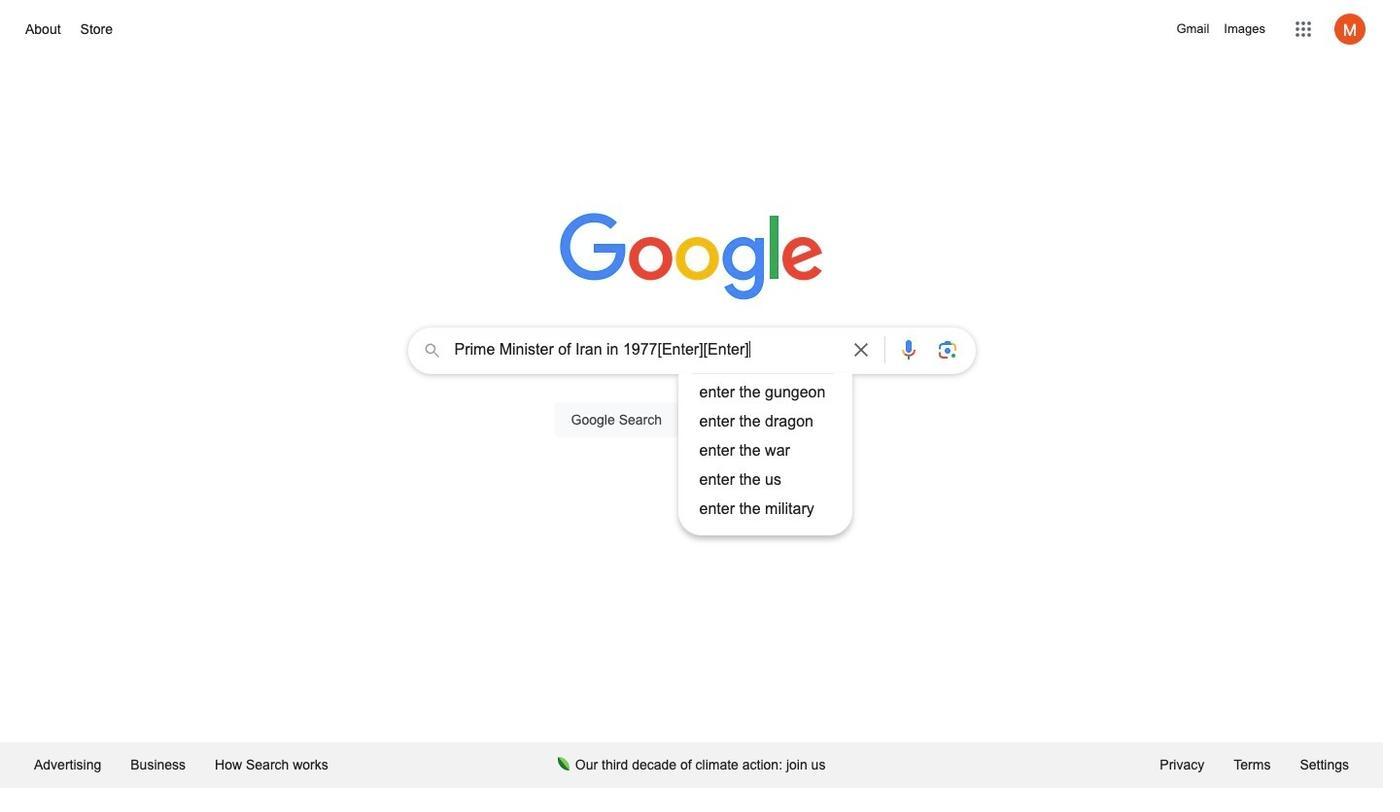 Task type: describe. For each thing, give the bounding box(es) containing it.
search by image image
[[936, 338, 959, 362]]

google image
[[560, 213, 824, 302]]



Task type: locate. For each thing, give the bounding box(es) containing it.
None search field
[[19, 322, 1364, 536]]

list box
[[678, 378, 853, 524]]

search by voice image
[[897, 338, 920, 362]]

Search text field
[[455, 339, 838, 366]]



Task type: vqa. For each thing, say whether or not it's contained in the screenshot.
 Transit
no



